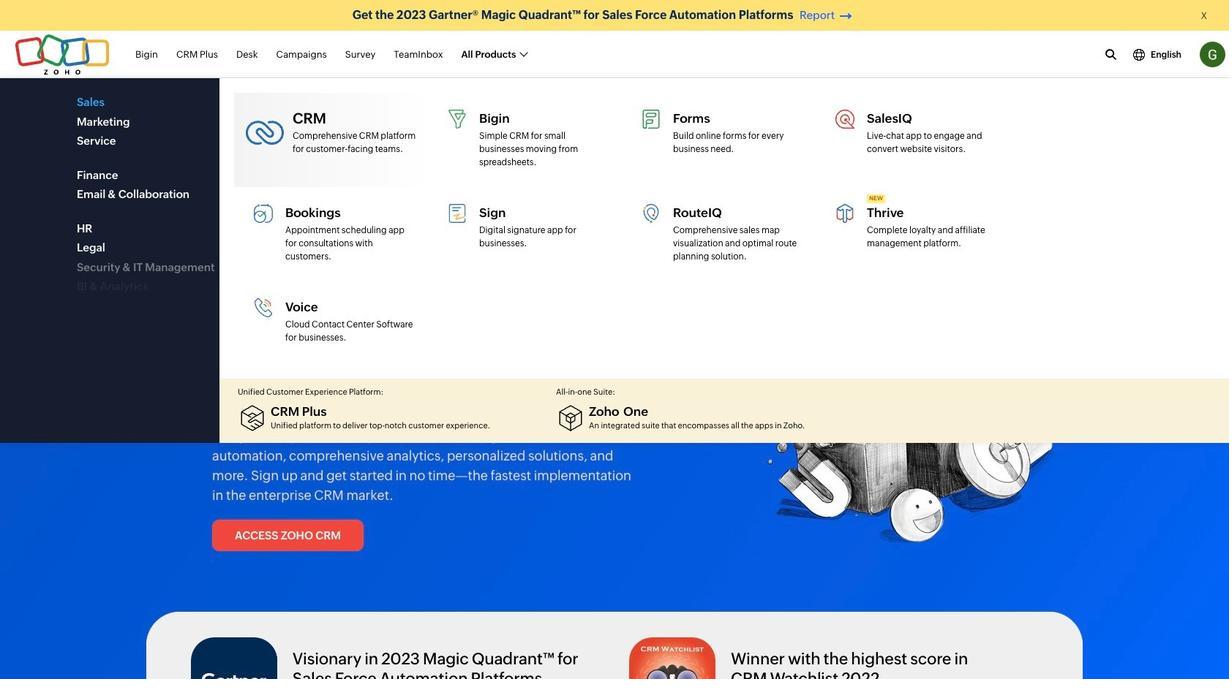 Task type: vqa. For each thing, say whether or not it's contained in the screenshot.
Gary Orlando IMAGE
yes



Task type: describe. For each thing, give the bounding box(es) containing it.
zoho crm logo image
[[146, 87, 224, 119]]

crm home banner image
[[725, 143, 1057, 562]]



Task type: locate. For each thing, give the bounding box(es) containing it.
gary orlando image
[[1200, 42, 1226, 67]]



